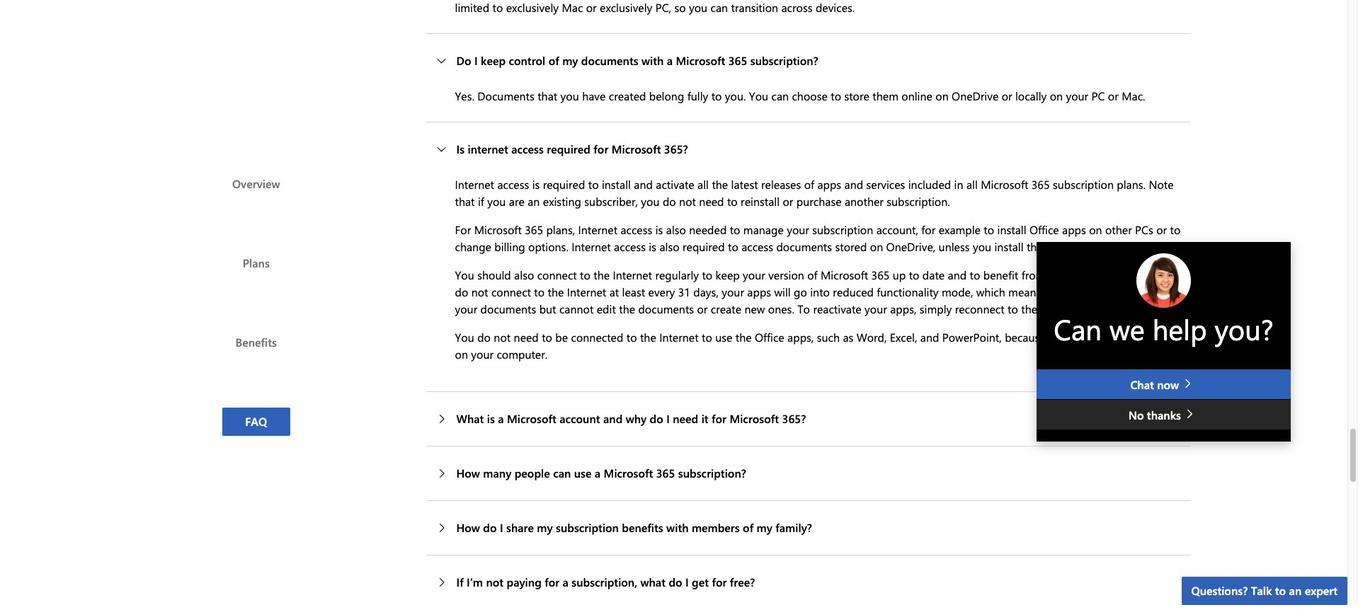 Task type: vqa. For each thing, say whether or not it's contained in the screenshot.
use
yes



Task type: locate. For each thing, give the bounding box(es) containing it.
access
[[511, 142, 544, 157], [497, 177, 529, 192], [621, 222, 652, 237], [614, 239, 646, 254], [742, 239, 773, 254]]

if inside you should also connect to the internet regularly to keep your version of microsoft 365 up to date and to benefit from automatic upgrades. if you do not connect to the internet at least every 31 days, your apps will go into reduced functionality mode, which means that you can view or print your documents but cannot edit the documents or create new ones. to reactivate your apps, simply reconnect to the internet.
[[1154, 268, 1161, 283]]

an left existing
[[528, 194, 540, 209]]

subscription left benefits
[[556, 521, 619, 535]]

and up another
[[844, 177, 863, 192]]

installed
[[1138, 330, 1180, 345]]

is inside "internet access is required to install and activate all the latest releases of apps and services included in all microsoft 365 subscription plans. note that if you are an existing subscriber, you do not need to reinstall or purchase another subscription."
[[532, 177, 540, 192]]

365? up how many people can use a microsoft 365 subscription? dropdown button
[[782, 411, 806, 426]]

you
[[749, 89, 768, 103], [455, 268, 474, 283], [455, 330, 474, 345]]

can right the people
[[553, 466, 571, 481]]

1 horizontal spatial are
[[1095, 330, 1111, 345]]

of up "purchase"
[[804, 177, 814, 192]]

365?
[[664, 142, 688, 157], [782, 411, 806, 426]]

also right 'should'
[[514, 268, 534, 283]]

subscription?
[[750, 53, 818, 68], [678, 466, 746, 481]]

and
[[634, 177, 653, 192], [844, 177, 863, 192], [948, 268, 967, 283], [920, 330, 939, 345], [603, 411, 623, 426]]

plans.
[[1117, 177, 1146, 192]]

subscription inside dropdown button
[[556, 521, 619, 535]]

0 vertical spatial install
[[602, 177, 631, 192]]

1 vertical spatial if
[[456, 575, 464, 590]]

1 vertical spatial you
[[455, 268, 474, 283]]

can
[[1054, 310, 1102, 348]]

i inside if i'm not paying for a subscription, what do i get for free? dropdown button
[[685, 575, 689, 590]]

0 horizontal spatial apps,
[[788, 330, 814, 345]]

subscription inside "internet access is required to install and activate all the latest releases of apps and services included in all microsoft 365 subscription plans. note that if you are an existing subscriber, you do not need to reinstall or purchase another subscription."
[[1053, 177, 1114, 192]]

that left if
[[455, 194, 475, 209]]

subscription inside for microsoft 365 plans, internet access is also needed to manage your subscription account, for example to install office apps on other pcs or to change billing options. internet access is also required to access documents stored on onedrive, unless you install the
[[812, 222, 873, 237]]

1 vertical spatial also
[[660, 239, 680, 254]]

0 vertical spatial use
[[715, 330, 733, 345]]

apps, left 'such'
[[788, 330, 814, 345]]

do down change
[[455, 285, 468, 300]]

print
[[1148, 285, 1172, 300]]

the up but
[[548, 285, 564, 300]]

an
[[528, 194, 540, 209], [1289, 584, 1302, 598]]

access inside dropdown button
[[511, 142, 544, 157]]

on inside you do not need to be connected to the internet to use the office apps, such as word, excel, and powerpoint, because the apps are fully installed on your computer.
[[455, 347, 468, 362]]

change
[[455, 239, 491, 254]]

many
[[483, 466, 512, 481]]

i left get
[[685, 575, 689, 590]]

my right control on the left
[[562, 53, 578, 68]]

documents up have
[[581, 53, 638, 68]]

to inside 'questions? talk to an expert' dropdown button
[[1275, 584, 1286, 598]]

the inside for microsoft 365 plans, internet access is also needed to manage your subscription account, for example to install office apps on other pcs or to change billing options. internet access is also required to access documents stored on onedrive, unless you install the
[[1027, 239, 1043, 254]]

app
[[1139, 239, 1158, 254]]

purchase
[[797, 194, 842, 209]]

1 horizontal spatial with
[[666, 521, 689, 535]]

your down reduced
[[865, 302, 887, 317]]

apps, down the functionality
[[890, 302, 917, 317]]

apps, inside you should also connect to the internet regularly to keep your version of microsoft 365 up to date and to benefit from automatic upgrades. if you do not connect to the internet at least every 31 days, your apps will go into reduced functionality mode, which means that you can view or print your documents but cannot edit the documents or create new ones. to reactivate your apps, simply reconnect to the internet.
[[890, 302, 917, 317]]

plans,
[[546, 222, 575, 237]]

0 horizontal spatial use
[[574, 466, 592, 481]]

your
[[1066, 89, 1089, 103], [787, 222, 809, 237], [743, 268, 765, 283], [722, 285, 744, 300], [455, 302, 477, 317], [865, 302, 887, 317], [471, 347, 494, 362]]

0 horizontal spatial that
[[455, 194, 475, 209]]

1 vertical spatial are
[[1095, 330, 1111, 345]]

2 horizontal spatial need
[[699, 194, 724, 209]]

0 vertical spatial connect
[[537, 268, 577, 283]]

2 horizontal spatial can
[[1089, 285, 1106, 300]]

do down activate
[[663, 194, 676, 209]]

create
[[711, 302, 741, 317]]

1 horizontal spatial office
[[1030, 222, 1059, 237]]

with for a
[[642, 53, 664, 68]]

if i'm not paying for a subscription, what do i get for free? button
[[426, 556, 1191, 605]]

account,
[[876, 222, 918, 237]]

onedrive desktop app link
[[1046, 239, 1158, 254]]

0 vertical spatial subscription
[[1053, 177, 1114, 192]]

an inside "internet access is required to install and activate all the latest releases of apps and services included in all microsoft 365 subscription plans. note that if you are an existing subscriber, you do not need to reinstall or purchase another subscription."
[[528, 194, 540, 209]]

need inside you do not need to be connected to the internet to use the office apps, such as word, excel, and powerpoint, because the apps are fully installed on your computer.
[[514, 330, 539, 345]]

0 horizontal spatial subscription
[[556, 521, 619, 535]]

2 vertical spatial subscription
[[556, 521, 619, 535]]

for up onedrive,
[[922, 222, 936, 237]]

2 horizontal spatial subscription
[[1053, 177, 1114, 192]]

1 how from the top
[[456, 466, 480, 481]]

1 horizontal spatial subscription
[[812, 222, 873, 237]]

a up "belong" on the top of the page
[[667, 53, 673, 68]]

i inside how do i share my subscription benefits with members of my family? dropdown button
[[500, 521, 503, 535]]

1 vertical spatial 365?
[[782, 411, 806, 426]]

my left family?
[[757, 521, 772, 535]]

reinstall
[[741, 194, 780, 209]]

required inside for microsoft 365 plans, internet access is also needed to manage your subscription account, for example to install office apps on other pcs or to change billing options. internet access is also required to access documents stored on onedrive, unless you install the
[[683, 239, 725, 254]]

internet
[[468, 142, 508, 157]]

can left view
[[1089, 285, 1106, 300]]

a left subscription,
[[563, 575, 569, 590]]

every
[[648, 285, 675, 300]]

up
[[893, 268, 906, 283]]

keep
[[481, 53, 506, 68], [716, 268, 740, 283]]

is
[[532, 177, 540, 192], [656, 222, 663, 237], [649, 239, 656, 254], [487, 411, 495, 426]]

apps up new
[[747, 285, 771, 300]]

0 vertical spatial how
[[456, 466, 480, 481]]

1 vertical spatial with
[[666, 521, 689, 535]]

subscription up stored
[[812, 222, 873, 237]]

such
[[817, 330, 840, 345]]

microsoft inside you should also connect to the internet regularly to keep your version of microsoft 365 up to date and to benefit from automatic upgrades. if you do not connect to the internet at least every 31 days, your apps will go into reduced functionality mode, which means that you can view or print your documents but cannot edit the documents or create new ones. to reactivate your apps, simply reconnect to the internet.
[[821, 268, 868, 283]]

1 vertical spatial required
[[543, 177, 585, 192]]

2 vertical spatial also
[[514, 268, 534, 283]]

for right get
[[712, 575, 727, 590]]

1 vertical spatial apps,
[[788, 330, 814, 345]]

0 vertical spatial 365?
[[664, 142, 688, 157]]

need up needed
[[699, 194, 724, 209]]

created
[[609, 89, 646, 103]]

apps
[[817, 177, 841, 192], [1062, 222, 1086, 237], [747, 285, 771, 300], [1068, 330, 1092, 345]]

with up "belong" on the top of the page
[[642, 53, 664, 68]]

chat
[[1131, 377, 1154, 392]]

i left share
[[500, 521, 503, 535]]

do inside how do i share my subscription benefits with members of my family? dropdown button
[[483, 521, 497, 535]]

0 horizontal spatial office
[[755, 330, 784, 345]]

0 horizontal spatial all
[[698, 177, 709, 192]]

0 horizontal spatial connect
[[491, 285, 531, 300]]

for up subscriber,
[[594, 142, 609, 157]]

my
[[562, 53, 578, 68], [537, 521, 553, 535], [757, 521, 772, 535]]

0 horizontal spatial with
[[642, 53, 664, 68]]

0 horizontal spatial fully
[[687, 89, 708, 103]]

0 vertical spatial required
[[547, 142, 591, 157]]

pcs
[[1135, 222, 1153, 237]]

it
[[702, 411, 709, 426]]

your up create
[[722, 285, 744, 300]]

you for internet
[[455, 268, 474, 283]]

an inside 'questions? talk to an expert' dropdown button
[[1289, 584, 1302, 598]]

you inside you do not need to be connected to the internet to use the office apps, such as word, excel, and powerpoint, because the apps are fully installed on your computer.
[[455, 330, 474, 345]]

0 vertical spatial an
[[528, 194, 540, 209]]

if
[[1154, 268, 1161, 283], [456, 575, 464, 590]]

1 horizontal spatial apps,
[[890, 302, 917, 317]]

subscription,
[[572, 575, 637, 590]]

2 vertical spatial need
[[673, 411, 698, 426]]

use
[[715, 330, 733, 345], [574, 466, 592, 481]]

0 horizontal spatial my
[[537, 521, 553, 535]]

how left many at the bottom left of page
[[456, 466, 480, 481]]

apps, inside you do not need to be connected to the internet to use the office apps, such as word, excel, and powerpoint, because the apps are fully installed on your computer.
[[788, 330, 814, 345]]

1 horizontal spatial keep
[[716, 268, 740, 283]]

of
[[549, 53, 559, 68], [804, 177, 814, 192], [807, 268, 818, 283], [743, 521, 754, 535]]

apps inside you should also connect to the internet regularly to keep your version of microsoft 365 up to date and to benefit from automatic upgrades. if you do not connect to the internet at least every 31 days, your apps will go into reduced functionality mode, which means that you can view or print your documents but cannot edit the documents or create new ones. to reactivate your apps, simply reconnect to the internet.
[[747, 285, 771, 300]]

1 vertical spatial fully
[[1114, 330, 1135, 345]]

you inside you should also connect to the internet regularly to keep your version of microsoft 365 up to date and to benefit from automatic upgrades. if you do not connect to the internet at least every 31 days, your apps will go into reduced functionality mode, which means that you can view or print your documents but cannot edit the documents or create new ones. to reactivate your apps, simply reconnect to the internet.
[[455, 268, 474, 283]]

0 horizontal spatial need
[[514, 330, 539, 345]]

means
[[1008, 285, 1041, 300]]

do inside you do not need to be connected to the internet to use the office apps, such as word, excel, and powerpoint, because the apps are fully installed on your computer.
[[477, 330, 491, 345]]

1 horizontal spatial an
[[1289, 584, 1302, 598]]

1 vertical spatial connect
[[491, 285, 531, 300]]

do right why
[[650, 411, 663, 426]]

required inside dropdown button
[[547, 142, 591, 157]]

0 horizontal spatial are
[[509, 194, 525, 209]]

benefit
[[983, 268, 1019, 283]]

2 vertical spatial can
[[553, 466, 571, 481]]

1 horizontal spatial need
[[673, 411, 698, 426]]

you
[[561, 89, 579, 103], [487, 194, 506, 209], [641, 194, 660, 209], [973, 239, 991, 254], [1164, 268, 1182, 283], [1067, 285, 1086, 300]]

into
[[810, 285, 830, 300]]

also
[[666, 222, 686, 237], [660, 239, 680, 254], [514, 268, 534, 283]]

unless
[[939, 239, 970, 254]]

if up print on the top of the page
[[1154, 268, 1161, 283]]

you down activate
[[641, 194, 660, 209]]

at
[[609, 285, 619, 300]]

or
[[1002, 89, 1012, 103], [1108, 89, 1119, 103], [783, 194, 793, 209], [1157, 222, 1167, 237], [1135, 285, 1145, 300], [697, 302, 708, 317]]

the
[[712, 177, 728, 192], [1027, 239, 1043, 254], [594, 268, 610, 283], [548, 285, 564, 300], [619, 302, 635, 317], [1021, 302, 1037, 317], [640, 330, 656, 345], [736, 330, 752, 345], [1049, 330, 1065, 345]]

subscription? up yes. documents that you have created belong fully to you. you can choose to store them online on onedrive or locally on your pc or mac.
[[750, 53, 818, 68]]

documents inside dropdown button
[[581, 53, 638, 68]]

use right the people
[[574, 466, 592, 481]]

expert
[[1305, 584, 1338, 598]]

not down activate
[[679, 194, 696, 209]]

documents down every
[[638, 302, 694, 317]]

i
[[474, 53, 478, 68], [667, 411, 670, 426], [500, 521, 503, 535], [685, 575, 689, 590]]

1 vertical spatial subscription?
[[678, 466, 746, 481]]

2 vertical spatial required
[[683, 239, 725, 254]]

1 horizontal spatial subscription?
[[750, 53, 818, 68]]

0 vertical spatial that
[[538, 89, 557, 103]]

0 vertical spatial need
[[699, 194, 724, 209]]

1 horizontal spatial onedrive
[[1046, 239, 1093, 254]]

i right why
[[667, 411, 670, 426]]

0 vertical spatial with
[[642, 53, 664, 68]]

is right what
[[487, 411, 495, 426]]

services
[[866, 177, 905, 192]]

not inside you should also connect to the internet regularly to keep your version of microsoft 365 up to date and to benefit from automatic upgrades. if you do not connect to the internet at least every 31 days, your apps will go into reduced functionality mode, which means that you can view or print your documents but cannot edit the documents or create new ones. to reactivate your apps, simply reconnect to the internet.
[[471, 285, 488, 300]]

i right do
[[474, 53, 478, 68]]

people
[[515, 466, 550, 481]]

1 vertical spatial an
[[1289, 584, 1302, 598]]

1 horizontal spatial fully
[[1114, 330, 1135, 345]]

you right unless
[[973, 239, 991, 254]]

keep up 'days,'
[[716, 268, 740, 283]]

access down internet
[[497, 177, 529, 192]]

how left share
[[456, 521, 480, 535]]

1 vertical spatial can
[[1089, 285, 1106, 300]]

1 horizontal spatial 365?
[[782, 411, 806, 426]]

is inside dropdown button
[[487, 411, 495, 426]]

required inside "internet access is required to install and activate all the latest releases of apps and services included in all microsoft 365 subscription plans. note that if you are an existing subscriber, you do not need to reinstall or purchase another subscription."
[[543, 177, 585, 192]]

are down view
[[1095, 330, 1111, 345]]

2 horizontal spatial my
[[757, 521, 772, 535]]

plans
[[243, 255, 270, 270]]

365? up activate
[[664, 142, 688, 157]]

belong
[[649, 89, 684, 103]]

a right what
[[498, 411, 504, 426]]

family?
[[776, 521, 812, 535]]

you up print on the top of the page
[[1164, 268, 1182, 283]]

a
[[667, 53, 673, 68], [498, 411, 504, 426], [595, 466, 601, 481], [563, 575, 569, 590]]

1 vertical spatial onedrive
[[1046, 239, 1093, 254]]

overview button
[[222, 170, 290, 198]]

1 horizontal spatial that
[[538, 89, 557, 103]]

0 horizontal spatial keep
[[481, 53, 506, 68]]

required for for
[[547, 142, 591, 157]]

can we help you?
[[1054, 310, 1274, 348]]

1 vertical spatial that
[[455, 194, 475, 209]]

your down 'should'
[[455, 302, 477, 317]]

that up the internet. on the right of page
[[1044, 285, 1064, 300]]

your inside for microsoft 365 plans, internet access is also needed to manage your subscription account, for example to install office apps on other pcs or to change billing options. internet access is also required to access documents stored on onedrive, unless you install the
[[787, 222, 809, 237]]

is down "is internet access required for microsoft 365?"
[[532, 177, 540, 192]]

of inside how do i share my subscription benefits with members of my family? dropdown button
[[743, 521, 754, 535]]

office up from
[[1030, 222, 1059, 237]]

on left the computer.
[[455, 347, 468, 362]]

1 vertical spatial need
[[514, 330, 539, 345]]

microsoft right in
[[981, 177, 1028, 192]]

1 horizontal spatial my
[[562, 53, 578, 68]]

how many people can use a microsoft 365 subscription? button
[[426, 447, 1191, 501]]

0 vertical spatial if
[[1154, 268, 1161, 283]]

use inside you do not need to be connected to the internet to use the office apps, such as word, excel, and powerpoint, because the apps are fully installed on your computer.
[[715, 330, 733, 345]]

can left choose
[[772, 89, 789, 103]]

1 vertical spatial use
[[574, 466, 592, 481]]

online
[[902, 89, 933, 103]]

office down ones.
[[755, 330, 784, 345]]

and up mode,
[[948, 268, 967, 283]]

you.
[[725, 89, 746, 103]]

we
[[1110, 310, 1145, 348]]

you do not need to be connected to the internet to use the office apps, such as word, excel, and powerpoint, because the apps are fully installed on your computer.
[[455, 330, 1180, 362]]

or right pc
[[1108, 89, 1119, 103]]

of inside do i keep control of my documents with a microsoft 365 subscription? dropdown button
[[549, 53, 559, 68]]

1 horizontal spatial all
[[967, 177, 978, 192]]

of right members
[[743, 521, 754, 535]]

0 vertical spatial onedrive
[[952, 89, 999, 103]]

2 vertical spatial that
[[1044, 285, 1064, 300]]

for
[[594, 142, 609, 157], [922, 222, 936, 237], [712, 411, 727, 426], [545, 575, 560, 590], [712, 575, 727, 590]]

options.
[[528, 239, 569, 254]]

of up the into
[[807, 268, 818, 283]]

connect down 'should'
[[491, 285, 531, 300]]

access up least
[[614, 239, 646, 254]]

and right excel,
[[920, 330, 939, 345]]

2 vertical spatial install
[[995, 239, 1024, 254]]

how do i share my subscription benefits with members of my family? button
[[426, 501, 1191, 555]]

2 vertical spatial you
[[455, 330, 474, 345]]

1 vertical spatial how
[[456, 521, 480, 535]]

i'm
[[467, 575, 483, 590]]

activate
[[656, 177, 694, 192]]

documents up the version
[[776, 239, 832, 254]]

internet down "31"
[[659, 330, 699, 345]]

microsoft inside for microsoft 365 plans, internet access is also needed to manage your subscription account, for example to install office apps on other pcs or to change billing options. internet access is also required to access documents stored on onedrive, unless you install the
[[474, 222, 522, 237]]

and inside you do not need to be connected to the internet to use the office apps, such as word, excel, and powerpoint, because the apps are fully installed on your computer.
[[920, 330, 939, 345]]

0 horizontal spatial an
[[528, 194, 540, 209]]

benefits
[[236, 335, 277, 349]]

talk
[[1251, 584, 1272, 598]]

1 horizontal spatial if
[[1154, 268, 1161, 283]]

access right internet
[[511, 142, 544, 157]]

1 vertical spatial keep
[[716, 268, 740, 283]]

0 vertical spatial can
[[772, 89, 789, 103]]

1 horizontal spatial connect
[[537, 268, 577, 283]]

0 horizontal spatial can
[[553, 466, 571, 481]]

31
[[678, 285, 690, 300]]

1 vertical spatial office
[[755, 330, 784, 345]]

microsoft up "belong" on the top of the page
[[676, 53, 725, 68]]

the inside "internet access is required to install and activate all the latest releases of apps and services included in all microsoft 365 subscription plans. note that if you are an existing subscriber, you do not need to reinstall or purchase another subscription."
[[712, 177, 728, 192]]

all right activate
[[698, 177, 709, 192]]

are right if
[[509, 194, 525, 209]]

microsoft up "billing"
[[474, 222, 522, 237]]

your right manage
[[787, 222, 809, 237]]

0 vertical spatial office
[[1030, 222, 1059, 237]]

office inside you do not need to be connected to the internet to use the office apps, such as word, excel, and powerpoint, because the apps are fully installed on your computer.
[[755, 330, 784, 345]]

1 vertical spatial subscription
[[812, 222, 873, 237]]

1 all from the left
[[698, 177, 709, 192]]

1 horizontal spatial use
[[715, 330, 733, 345]]

how
[[456, 466, 480, 481], [456, 521, 480, 535]]

not inside you do not need to be connected to the internet to use the office apps, such as word, excel, and powerpoint, because the apps are fully installed on your computer.
[[494, 330, 511, 345]]

internet up if
[[455, 177, 494, 192]]

0 vertical spatial are
[[509, 194, 525, 209]]

0 horizontal spatial if
[[456, 575, 464, 590]]

0 vertical spatial keep
[[481, 53, 506, 68]]

internet down subscriber,
[[578, 222, 618, 237]]

with for members
[[666, 521, 689, 535]]

0 vertical spatial apps,
[[890, 302, 917, 317]]

do left share
[[483, 521, 497, 535]]

all right in
[[967, 177, 978, 192]]

questions?
[[1192, 584, 1248, 598]]

required for to
[[543, 177, 585, 192]]

do inside you should also connect to the internet regularly to keep your version of microsoft 365 up to date and to benefit from automatic upgrades. if you do not connect to the internet at least every 31 days, your apps will go into reduced functionality mode, which means that you can view or print your documents but cannot edit the documents or create new ones. to reactivate your apps, simply reconnect to the internet.
[[455, 285, 468, 300]]

2 horizontal spatial that
[[1044, 285, 1064, 300]]

apps down the internet. on the right of page
[[1068, 330, 1092, 345]]

connect down options.
[[537, 268, 577, 283]]

internet up cannot
[[567, 285, 606, 300]]

onedrive
[[952, 89, 999, 103], [1046, 239, 1093, 254]]

reconnect
[[955, 302, 1005, 317]]

manage
[[743, 222, 784, 237]]

keep right do
[[481, 53, 506, 68]]

for right it
[[712, 411, 727, 426]]

pc
[[1092, 89, 1105, 103]]

another
[[845, 194, 884, 209]]

can inside dropdown button
[[553, 466, 571, 481]]

of inside you should also connect to the internet regularly to keep your version of microsoft 365 up to date and to benefit from automatic upgrades. if you do not connect to the internet at least every 31 days, your apps will go into reduced functionality mode, which means that you can view or print your documents but cannot edit the documents or create new ones. to reactivate your apps, simply reconnect to the internet.
[[807, 268, 818, 283]]

do right what
[[669, 575, 682, 590]]

a down the account
[[595, 466, 601, 481]]

2 how from the top
[[456, 521, 480, 535]]

regularly
[[655, 268, 699, 283]]

for microsoft 365 plans, internet access is also needed to manage your subscription account, for example to install office apps on other pcs or to change billing options. internet access is also required to access documents stored on onedrive, unless you install the
[[455, 222, 1181, 254]]



Task type: describe. For each thing, give the bounding box(es) containing it.
your left the version
[[743, 268, 765, 283]]

on up onedrive desktop app link
[[1089, 222, 1102, 237]]

i inside the what is a microsoft account and why do i need it for microsoft 365? dropdown button
[[667, 411, 670, 426]]

subscriber,
[[584, 194, 638, 209]]

not inside "internet access is required to install and activate all the latest releases of apps and services included in all microsoft 365 subscription plans. note that if you are an existing subscriber, you do not need to reinstall or purchase another subscription."
[[679, 194, 696, 209]]

keep inside you should also connect to the internet regularly to keep your version of microsoft 365 up to date and to benefit from automatic upgrades. if you do not connect to the internet at least every 31 days, your apps will go into reduced functionality mode, which means that you can view or print your documents but cannot edit the documents or create new ones. to reactivate your apps, simply reconnect to the internet.
[[716, 268, 740, 283]]

access down subscriber,
[[621, 222, 652, 237]]

thanks
[[1147, 408, 1181, 423]]

you inside for microsoft 365 plans, internet access is also needed to manage your subscription account, for example to install office apps on other pcs or to change billing options. internet access is also required to access documents stored on onedrive, unless you install the
[[973, 239, 991, 254]]

0 horizontal spatial 365?
[[664, 142, 688, 157]]

the down the internet. on the right of page
[[1049, 330, 1065, 345]]

the down least
[[619, 302, 635, 317]]

microsoft down what is a microsoft account and why do i need it for microsoft 365?
[[604, 466, 653, 481]]

is
[[456, 142, 465, 157]]

what is a microsoft account and why do i need it for microsoft 365? button
[[426, 392, 1191, 446]]

because
[[1005, 330, 1046, 345]]

how many people can use a microsoft 365 subscription?
[[456, 466, 746, 481]]

yes. documents that you have created belong fully to you. you can choose to store them online on onedrive or locally on your pc or mac.
[[455, 89, 1145, 103]]

choose
[[792, 89, 828, 103]]

also inside you should also connect to the internet regularly to keep your version of microsoft 365 up to date and to benefit from automatic upgrades. if you do not connect to the internet at least every 31 days, your apps will go into reduced functionality mode, which means that you can view or print your documents but cannot edit the documents or create new ones. to reactivate your apps, simply reconnect to the internet.
[[514, 268, 534, 283]]

microsoft left the account
[[507, 411, 556, 426]]

microsoft right it
[[730, 411, 779, 426]]

questions? talk to an expert
[[1192, 584, 1338, 598]]

a inside dropdown button
[[563, 575, 569, 590]]

365 inside for microsoft 365 plans, internet access is also needed to manage your subscription account, for example to install office apps on other pcs or to change billing options. internet access is also required to access documents stored on onedrive, unless you install the
[[525, 222, 543, 237]]

internet inside you do not need to be connected to the internet to use the office apps, such as word, excel, and powerpoint, because the apps are fully installed on your computer.
[[659, 330, 699, 345]]

view
[[1109, 285, 1132, 300]]

microsoft inside "internet access is required to install and activate all the latest releases of apps and services included in all microsoft 365 subscription plans. note that if you are an existing subscriber, you do not need to reinstall or purchase another subscription."
[[981, 177, 1028, 192]]

on right locally
[[1050, 89, 1063, 103]]

and inside dropdown button
[[603, 411, 623, 426]]

onedrive,
[[886, 239, 936, 254]]

for inside for microsoft 365 plans, internet access is also needed to manage your subscription account, for example to install office apps on other pcs or to change billing options. internet access is also required to access documents stored on onedrive, unless you install the
[[922, 222, 936, 237]]

documents inside for microsoft 365 plans, internet access is also needed to manage your subscription account, for example to install office apps on other pcs or to change billing options. internet access is also required to access documents stored on onedrive, unless you install the
[[776, 239, 832, 254]]

for inside is internet access required for microsoft 365? dropdown button
[[594, 142, 609, 157]]

use inside dropdown button
[[574, 466, 592, 481]]

why
[[626, 411, 647, 426]]

and inside you should also connect to the internet regularly to keep your version of microsoft 365 up to date and to benefit from automatic upgrades. if you do not connect to the internet at least every 31 days, your apps will go into reduced functionality mode, which means that you can view or print your documents but cannot edit the documents or create new ones. to reactivate your apps, simply reconnect to the internet.
[[948, 268, 967, 283]]

stored
[[835, 239, 867, 254]]

functionality
[[877, 285, 939, 300]]

should
[[477, 268, 511, 283]]

for right the paying
[[545, 575, 560, 590]]

the down every
[[640, 330, 656, 345]]

0 vertical spatial subscription?
[[750, 53, 818, 68]]

yes.
[[455, 89, 474, 103]]

faq button
[[222, 408, 290, 436]]

you left have
[[561, 89, 579, 103]]

you should also connect to the internet regularly to keep your version of microsoft 365 up to date and to benefit from automatic upgrades. if you do not connect to the internet at least every 31 days, your apps will go into reduced functionality mode, which means that you can view or print your documents but cannot edit the documents or create new ones. to reactivate your apps, simply reconnect to the internet.
[[455, 268, 1182, 317]]

for inside the what is a microsoft account and why do i need it for microsoft 365? dropdown button
[[712, 411, 727, 426]]

or right view
[[1135, 285, 1145, 300]]

to
[[798, 302, 810, 317]]

0 horizontal spatial onedrive
[[952, 89, 999, 103]]

0 vertical spatial also
[[666, 222, 686, 237]]

example
[[939, 222, 981, 237]]

1 vertical spatial install
[[997, 222, 1027, 237]]

on right stored
[[870, 239, 883, 254]]

0 vertical spatial you
[[749, 89, 768, 103]]

or inside "internet access is required to install and activate all the latest releases of apps and services included in all microsoft 365 subscription plans. note that if you are an existing subscriber, you do not need to reinstall or purchase another subscription."
[[783, 194, 793, 209]]

date
[[923, 268, 945, 283]]

office inside for microsoft 365 plans, internet access is also needed to manage your subscription account, for example to install office apps on other pcs or to change billing options. internet access is also required to access documents stored on onedrive, unless you install the
[[1030, 222, 1059, 237]]

onedrive desktop app .
[[1046, 239, 1161, 254]]

desktop
[[1096, 239, 1136, 254]]

as
[[843, 330, 854, 345]]

what is a microsoft account and why do i need it for microsoft 365?
[[456, 411, 806, 426]]

edit
[[597, 302, 616, 317]]

control
[[509, 53, 545, 68]]

do inside "internet access is required to install and activate all the latest releases of apps and services included in all microsoft 365 subscription plans. note that if you are an existing subscriber, you do not need to reinstall or purchase another subscription."
[[663, 194, 676, 209]]

that inside "internet access is required to install and activate all the latest releases of apps and services included in all microsoft 365 subscription plans. note that if you are an existing subscriber, you do not need to reinstall or purchase another subscription."
[[455, 194, 475, 209]]

now
[[1157, 377, 1179, 392]]

how for how do i share my subscription benefits with members of my family?
[[456, 521, 480, 535]]

share
[[506, 521, 534, 535]]

in
[[954, 177, 963, 192]]

1 horizontal spatial can
[[772, 89, 789, 103]]

what
[[640, 575, 666, 590]]

your left pc
[[1066, 89, 1089, 103]]

plans button
[[222, 249, 290, 277]]

for
[[455, 222, 471, 237]]

reactivate
[[813, 302, 862, 317]]

documents
[[478, 89, 535, 103]]

other
[[1105, 222, 1132, 237]]

365 inside "internet access is required to install and activate all the latest releases of apps and services included in all microsoft 365 subscription plans. note that if you are an existing subscriber, you do not need to reinstall or purchase another subscription."
[[1032, 177, 1050, 192]]

members
[[692, 521, 740, 535]]

microsoft up activate
[[612, 142, 661, 157]]

of inside "internet access is required to install and activate all the latest releases of apps and services included in all microsoft 365 subscription plans. note that if you are an existing subscriber, you do not need to reinstall or purchase another subscription."
[[804, 177, 814, 192]]

can inside you should also connect to the internet regularly to keep your version of microsoft 365 up to date and to benefit from automatic upgrades. if you do not connect to the internet at least every 31 days, your apps will go into reduced functionality mode, which means that you can view or print your documents but cannot edit the documents or create new ones. to reactivate your apps, simply reconnect to the internet.
[[1089, 285, 1106, 300]]

but
[[539, 302, 556, 317]]

computer.
[[497, 347, 548, 362]]

or down 'days,'
[[697, 302, 708, 317]]

365 inside you should also connect to the internet regularly to keep your version of microsoft 365 up to date and to benefit from automatic upgrades. if you do not connect to the internet at least every 31 days, your apps will go into reduced functionality mode, which means that you can view or print your documents but cannot edit the documents or create new ones. to reactivate your apps, simply reconnect to the internet.
[[871, 268, 890, 283]]

do
[[456, 53, 471, 68]]

help
[[1153, 310, 1207, 348]]

store
[[844, 89, 870, 103]]

or inside for microsoft 365 plans, internet access is also needed to manage your subscription account, for example to install office apps on other pcs or to change billing options. internet access is also required to access documents stored on onedrive, unless you install the
[[1157, 222, 1167, 237]]

simply
[[920, 302, 952, 317]]

no thanks button
[[1037, 400, 1291, 430]]

2 all from the left
[[967, 177, 978, 192]]

keep inside do i keep control of my documents with a microsoft 365 subscription? dropdown button
[[481, 53, 506, 68]]

days,
[[693, 285, 719, 300]]

you for connected
[[455, 330, 474, 345]]

that inside you should also connect to the internet regularly to keep your version of microsoft 365 up to date and to benefit from automatic upgrades. if you do not connect to the internet at least every 31 days, your apps will go into reduced functionality mode, which means that you can view or print your documents but cannot edit the documents or create new ones. to reactivate your apps, simply reconnect to the internet.
[[1044, 285, 1064, 300]]

on right online on the top of page
[[936, 89, 949, 103]]

0 vertical spatial fully
[[687, 89, 708, 103]]

new
[[745, 302, 765, 317]]

not inside dropdown button
[[486, 575, 504, 590]]

are inside you do not need to be connected to the internet to use the office apps, such as word, excel, and powerpoint, because the apps are fully installed on your computer.
[[1095, 330, 1111, 345]]

internet inside "internet access is required to install and activate all the latest releases of apps and services included in all microsoft 365 subscription plans. note that if you are an existing subscriber, you do not need to reinstall or purchase another subscription."
[[455, 177, 494, 192]]

you right if
[[487, 194, 506, 209]]

access inside "internet access is required to install and activate all the latest releases of apps and services included in all microsoft 365 subscription plans. note that if you are an existing subscriber, you do not need to reinstall or purchase another subscription."
[[497, 177, 529, 192]]

connected
[[571, 330, 623, 345]]

how for how many people can use a microsoft 365 subscription?
[[456, 466, 480, 481]]

internet up least
[[613, 268, 652, 283]]

if inside if i'm not paying for a subscription, what do i get for free? dropdown button
[[456, 575, 464, 590]]

apps inside for microsoft 365 plans, internet access is also needed to manage your subscription account, for example to install office apps on other pcs or to change billing options. internet access is also required to access documents stored on onedrive, unless you install the
[[1062, 222, 1086, 237]]

0 horizontal spatial subscription?
[[678, 466, 746, 481]]

locally
[[1015, 89, 1047, 103]]

documents down 'should'
[[481, 302, 536, 317]]

your inside you do not need to be connected to the internet to use the office apps, such as word, excel, and powerpoint, because the apps are fully installed on your computer.
[[471, 347, 494, 362]]

version
[[768, 268, 804, 283]]

apps inside "internet access is required to install and activate all the latest releases of apps and services included in all microsoft 365 subscription plans. note that if you are an existing subscriber, you do not need to reinstall or purchase another subscription."
[[817, 177, 841, 192]]

.
[[1158, 239, 1161, 254]]

internet access is required to install and activate all the latest releases of apps and services included in all microsoft 365 subscription plans. note that if you are an existing subscriber, you do not need to reinstall or purchase another subscription.
[[455, 177, 1174, 209]]

will
[[774, 285, 791, 300]]

access down manage
[[742, 239, 773, 254]]

and left activate
[[634, 177, 653, 192]]

do inside the what is a microsoft account and why do i need it for microsoft 365? dropdown button
[[650, 411, 663, 426]]

fully inside you do not need to be connected to the internet to use the office apps, such as word, excel, and powerpoint, because the apps are fully installed on your computer.
[[1114, 330, 1135, 345]]

note
[[1149, 177, 1174, 192]]

install inside "internet access is required to install and activate all the latest releases of apps and services included in all microsoft 365 subscription plans. note that if you are an existing subscriber, you do not need to reinstall or purchase another subscription."
[[602, 177, 631, 192]]

internet down plans,
[[572, 239, 611, 254]]

go
[[794, 285, 807, 300]]

or left locally
[[1002, 89, 1012, 103]]

the down means
[[1021, 302, 1037, 317]]

do i keep control of my documents with a microsoft 365 subscription? button
[[426, 34, 1191, 88]]

if
[[478, 194, 484, 209]]

need inside "internet access is required to install and activate all the latest releases of apps and services included in all microsoft 365 subscription plans. note that if you are an existing subscriber, you do not need to reinstall or purchase another subscription."
[[699, 194, 724, 209]]

the up at
[[594, 268, 610, 283]]

is up regularly
[[649, 239, 656, 254]]

is down activate
[[656, 222, 663, 237]]

word,
[[857, 330, 887, 345]]

if i'm not paying for a subscription, what do i get for free?
[[456, 575, 755, 590]]

chat now button
[[1037, 369, 1291, 399]]

have
[[582, 89, 606, 103]]

you down automatic
[[1067, 285, 1086, 300]]

do inside if i'm not paying for a subscription, what do i get for free? dropdown button
[[669, 575, 682, 590]]

i inside do i keep control of my documents with a microsoft 365 subscription? dropdown button
[[474, 53, 478, 68]]

is internet access required for microsoft 365? button
[[426, 123, 1191, 176]]

the down new
[[736, 330, 752, 345]]

are inside "internet access is required to install and activate all the latest releases of apps and services included in all microsoft 365 subscription plans. note that if you are an existing subscriber, you do not need to reinstall or purchase another subscription."
[[509, 194, 525, 209]]

least
[[622, 285, 645, 300]]

included
[[908, 177, 951, 192]]

be
[[555, 330, 568, 345]]

questions? talk to an expert button
[[1182, 577, 1348, 605]]

no thanks
[[1129, 408, 1184, 423]]

overview
[[232, 176, 280, 191]]

need inside dropdown button
[[673, 411, 698, 426]]

apps inside you do not need to be connected to the internet to use the office apps, such as word, excel, and powerpoint, because the apps are fully installed on your computer.
[[1068, 330, 1092, 345]]

subscription.
[[887, 194, 950, 209]]



